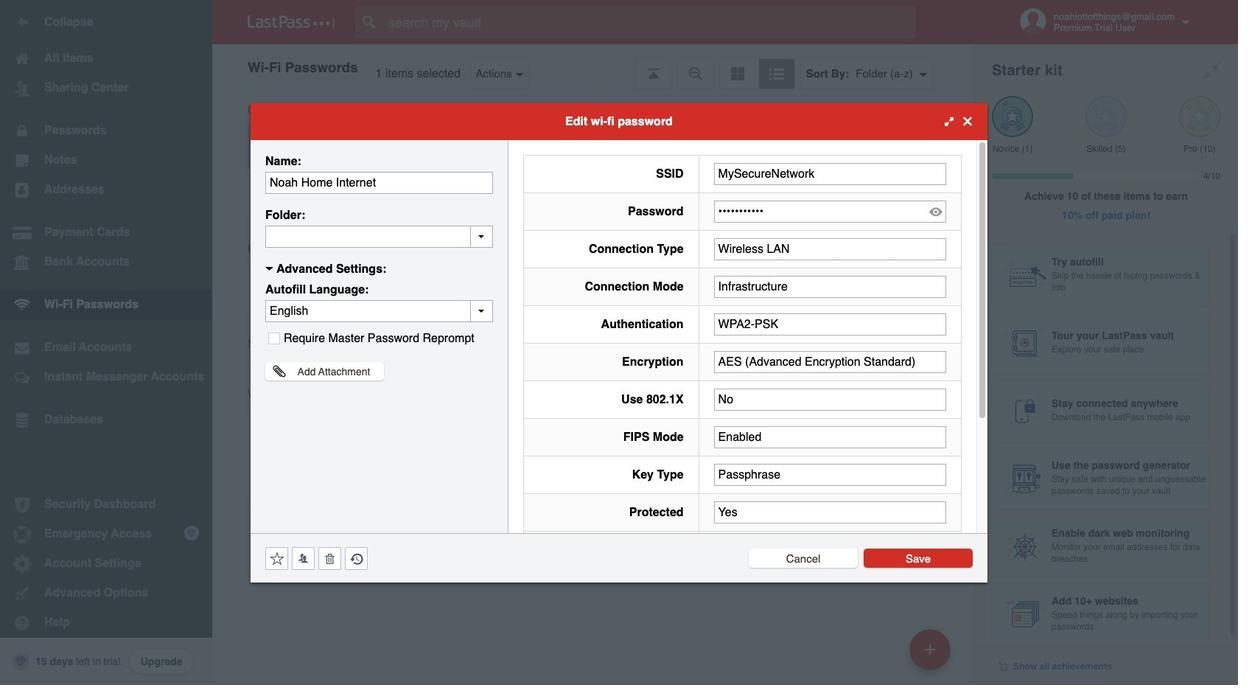 Task type: locate. For each thing, give the bounding box(es) containing it.
dialog
[[251, 103, 988, 676]]

None password field
[[714, 200, 947, 222]]

None text field
[[714, 163, 947, 185], [265, 171, 493, 194], [265, 225, 493, 247], [714, 275, 947, 298], [714, 313, 947, 335], [714, 351, 947, 373], [714, 426, 947, 448], [714, 463, 947, 486], [714, 501, 947, 523], [714, 163, 947, 185], [265, 171, 493, 194], [265, 225, 493, 247], [714, 275, 947, 298], [714, 313, 947, 335], [714, 351, 947, 373], [714, 426, 947, 448], [714, 463, 947, 486], [714, 501, 947, 523]]

main navigation navigation
[[0, 0, 212, 685]]

None text field
[[714, 238, 947, 260], [714, 388, 947, 410], [714, 238, 947, 260], [714, 388, 947, 410]]

lastpass image
[[248, 15, 335, 29]]

Search search field
[[355, 6, 945, 38]]



Task type: vqa. For each thing, say whether or not it's contained in the screenshot.
alert
no



Task type: describe. For each thing, give the bounding box(es) containing it.
search my vault text field
[[355, 6, 945, 38]]

new item navigation
[[905, 625, 960, 685]]

vault options navigation
[[212, 44, 975, 88]]

new item image
[[925, 644, 936, 654]]



